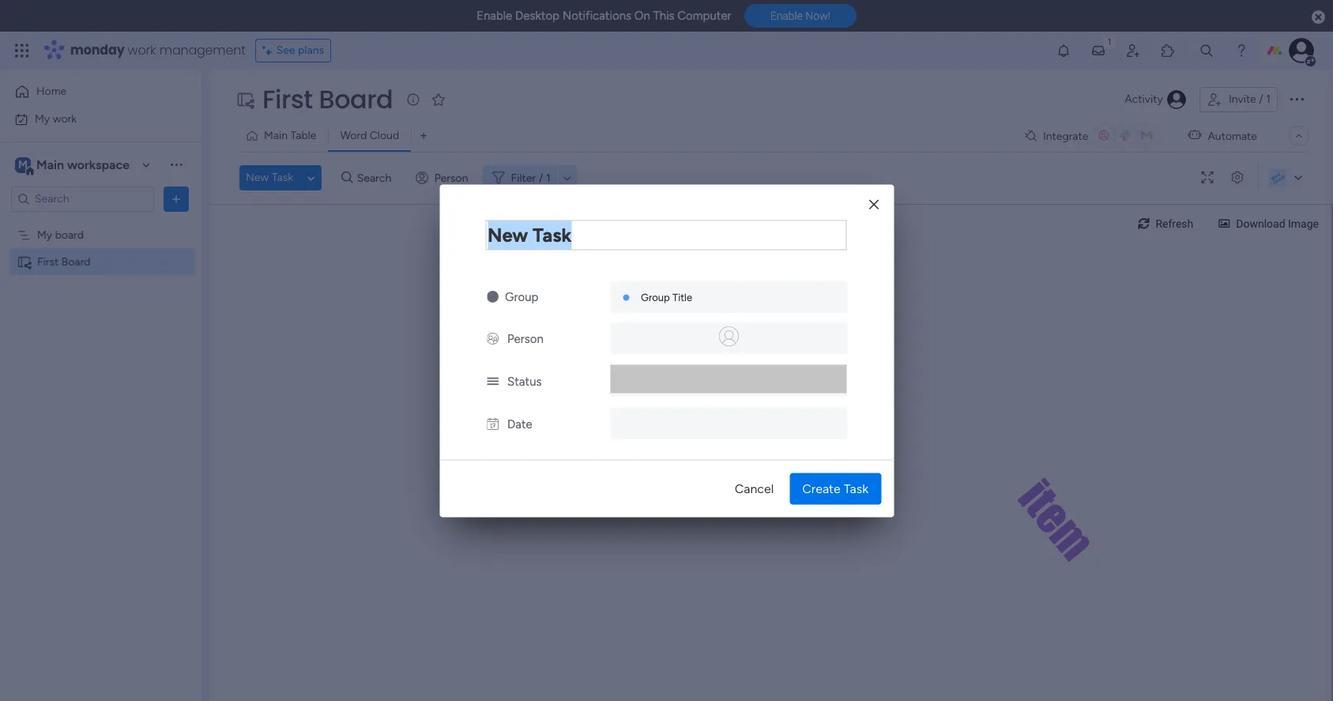 Task type: vqa. For each thing, say whether or not it's contained in the screenshot.
'week'
no



Task type: locate. For each thing, give the bounding box(es) containing it.
main workspace
[[36, 157, 130, 172]]

task inside create task button
[[844, 481, 869, 496]]

0 vertical spatial 1
[[1266, 92, 1271, 106]]

work
[[128, 41, 156, 59], [53, 112, 77, 125]]

0 vertical spatial my
[[35, 112, 50, 125]]

1 horizontal spatial /
[[1259, 92, 1264, 106]]

select product image
[[14, 43, 30, 58]]

person right v2 multiple person column icon
[[507, 331, 544, 345]]

v2 search image
[[341, 169, 353, 187]]

1 horizontal spatial enable
[[770, 10, 803, 22]]

create task button
[[790, 473, 881, 504]]

activity button
[[1119, 87, 1193, 112]]

1 vertical spatial first board
[[37, 255, 91, 268]]

invite members image
[[1126, 43, 1141, 58]]

my left board
[[37, 228, 52, 241]]

1 inside button
[[1266, 92, 1271, 106]]

task right create
[[844, 481, 869, 496]]

settings image
[[1225, 172, 1250, 184]]

workspace selection element
[[15, 155, 132, 176]]

person left filter
[[435, 171, 468, 185]]

now!
[[806, 10, 831, 22]]

my inside button
[[35, 112, 50, 125]]

1 horizontal spatial main
[[264, 129, 288, 142]]

/ inside button
[[1259, 92, 1264, 106]]

word
[[340, 129, 367, 142]]

group right v2 sun icon
[[505, 289, 539, 304]]

None field
[[485, 220, 847, 250]]

1 vertical spatial main
[[36, 157, 64, 172]]

work inside my work button
[[53, 112, 77, 125]]

invite / 1 button
[[1200, 87, 1278, 112]]

cancel
[[735, 481, 774, 496]]

cloud
[[370, 129, 399, 142]]

my
[[35, 112, 50, 125], [37, 228, 52, 241]]

create task
[[802, 481, 869, 496]]

person button
[[409, 165, 478, 190]]

dapulse integrations image
[[1025, 130, 1037, 142]]

group for group
[[505, 289, 539, 304]]

0 horizontal spatial task
[[272, 171, 293, 184]]

/ for invite
[[1259, 92, 1264, 106]]

monday work management
[[70, 41, 246, 59]]

task inside new task button
[[272, 171, 293, 184]]

collapse board header image
[[1293, 130, 1306, 142]]

0 horizontal spatial work
[[53, 112, 77, 125]]

first
[[262, 81, 313, 117], [37, 255, 59, 268]]

option
[[0, 221, 202, 224]]

0 vertical spatial board
[[319, 81, 393, 117]]

enable left desktop
[[477, 9, 512, 23]]

first board down my board
[[37, 255, 91, 268]]

0 vertical spatial task
[[272, 171, 293, 184]]

show board description image
[[404, 92, 423, 107]]

Search field
[[353, 167, 401, 189]]

see
[[276, 43, 295, 57]]

1 horizontal spatial work
[[128, 41, 156, 59]]

enable
[[477, 9, 512, 23], [770, 10, 803, 22]]

plans
[[298, 43, 324, 57]]

1 left arrow down icon
[[546, 171, 551, 185]]

first up main table
[[262, 81, 313, 117]]

enable for enable desktop notifications on this computer
[[477, 9, 512, 23]]

none field inside dialog
[[485, 220, 847, 250]]

/ right the invite
[[1259, 92, 1264, 106]]

title
[[673, 291, 692, 303]]

my work button
[[9, 106, 170, 132]]

1 horizontal spatial board
[[319, 81, 393, 117]]

date
[[507, 417, 533, 431]]

filter
[[511, 171, 536, 185]]

0 horizontal spatial /
[[539, 171, 543, 185]]

1 vertical spatial first
[[37, 255, 59, 268]]

1 vertical spatial board
[[62, 255, 91, 268]]

work right monday
[[128, 41, 156, 59]]

1 horizontal spatial first board
[[262, 81, 393, 117]]

1 horizontal spatial task
[[844, 481, 869, 496]]

1 for filter / 1
[[546, 171, 551, 185]]

notifications
[[562, 9, 632, 23]]

1 horizontal spatial group
[[641, 291, 670, 303]]

shareable board image
[[17, 254, 32, 269]]

1 vertical spatial work
[[53, 112, 77, 125]]

main right the "workspace" image
[[36, 157, 64, 172]]

0 horizontal spatial person
[[435, 171, 468, 185]]

main table
[[264, 129, 317, 142]]

enable left now!
[[770, 10, 803, 22]]

v2 status image
[[487, 374, 499, 388]]

work down home
[[53, 112, 77, 125]]

my down home
[[35, 112, 50, 125]]

workspace image
[[15, 156, 31, 173]]

group
[[505, 289, 539, 304], [641, 291, 670, 303]]

main
[[264, 129, 288, 142], [36, 157, 64, 172]]

0 horizontal spatial enable
[[477, 9, 512, 23]]

main left the table on the top of page
[[264, 129, 288, 142]]

0 vertical spatial work
[[128, 41, 156, 59]]

main inside "workspace selection" element
[[36, 157, 64, 172]]

1 vertical spatial 1
[[546, 171, 551, 185]]

1 vertical spatial person
[[507, 331, 544, 345]]

/
[[1259, 92, 1264, 106], [539, 171, 543, 185]]

1 right the invite
[[1266, 92, 1271, 106]]

0 horizontal spatial 1
[[546, 171, 551, 185]]

dapulse close image
[[1312, 9, 1326, 25]]

my board
[[37, 228, 84, 241]]

help image
[[1234, 43, 1250, 58]]

0 horizontal spatial main
[[36, 157, 64, 172]]

1
[[1266, 92, 1271, 106], [546, 171, 551, 185]]

1 horizontal spatial person
[[507, 331, 544, 345]]

new
[[246, 171, 269, 184]]

search everything image
[[1199, 43, 1215, 58]]

v2 sun image
[[487, 289, 499, 304]]

my for my work
[[35, 112, 50, 125]]

enable now! button
[[744, 4, 857, 28]]

dapulse date column image
[[487, 417, 499, 431]]

board up word on the left of page
[[319, 81, 393, 117]]

main inside button
[[264, 129, 288, 142]]

board down board
[[62, 255, 91, 268]]

/ right filter
[[539, 171, 543, 185]]

board
[[319, 81, 393, 117], [62, 255, 91, 268]]

first board
[[262, 81, 393, 117], [37, 255, 91, 268]]

task right new
[[272, 171, 293, 184]]

list box
[[0, 218, 202, 488]]

group left 'title'
[[641, 291, 670, 303]]

0 vertical spatial person
[[435, 171, 468, 185]]

person
[[435, 171, 468, 185], [507, 331, 544, 345]]

0 vertical spatial main
[[264, 129, 288, 142]]

enable desktop notifications on this computer
[[477, 9, 732, 23]]

1 vertical spatial /
[[539, 171, 543, 185]]

home
[[36, 85, 67, 98]]

enable inside button
[[770, 10, 803, 22]]

word cloud button
[[328, 123, 411, 149]]

cancel button
[[722, 473, 787, 504]]

1 vertical spatial task
[[844, 481, 869, 496]]

first board up the table on the top of page
[[262, 81, 393, 117]]

enable now!
[[770, 10, 831, 22]]

1 horizontal spatial 1
[[1266, 92, 1271, 106]]

0 vertical spatial /
[[1259, 92, 1264, 106]]

new task button
[[239, 165, 300, 190]]

1 image
[[1103, 32, 1117, 50]]

task
[[272, 171, 293, 184], [844, 481, 869, 496]]

0 vertical spatial first board
[[262, 81, 393, 117]]

0 horizontal spatial group
[[505, 289, 539, 304]]

0 horizontal spatial board
[[62, 255, 91, 268]]

workspace
[[67, 157, 130, 172]]

this
[[653, 9, 675, 23]]

first right shareable board image
[[37, 255, 59, 268]]

1 horizontal spatial first
[[262, 81, 313, 117]]

1 vertical spatial my
[[37, 228, 52, 241]]

0 horizontal spatial first board
[[37, 255, 91, 268]]

main for main table
[[264, 129, 288, 142]]

dialog
[[439, 184, 894, 517]]

home button
[[9, 79, 170, 104]]



Task type: describe. For each thing, give the bounding box(es) containing it.
create
[[802, 481, 841, 496]]

0 horizontal spatial first
[[37, 255, 59, 268]]

dialog containing cancel
[[439, 184, 894, 517]]

add view image
[[421, 130, 427, 142]]

integrate
[[1043, 129, 1089, 143]]

jacob simon image
[[1289, 38, 1314, 63]]

0 vertical spatial first
[[262, 81, 313, 117]]

enable for enable now!
[[770, 10, 803, 22]]

apps image
[[1160, 43, 1176, 58]]

close image
[[869, 199, 879, 211]]

group title
[[641, 291, 692, 303]]

automate
[[1208, 129, 1258, 143]]

m
[[18, 158, 28, 171]]

Search in workspace field
[[33, 190, 132, 208]]

status
[[507, 374, 542, 388]]

task for create task
[[844, 481, 869, 496]]

/ for filter
[[539, 171, 543, 185]]

angle down image
[[307, 172, 315, 184]]

First Board field
[[258, 81, 397, 117]]

filter / 1
[[511, 171, 551, 185]]

open full screen image
[[1195, 172, 1220, 184]]

group for group title
[[641, 291, 670, 303]]

autopilot image
[[1188, 125, 1202, 145]]

my work
[[35, 112, 77, 125]]

word cloud
[[340, 129, 399, 142]]

table
[[290, 129, 317, 142]]

desktop
[[515, 9, 560, 23]]

notifications image
[[1056, 43, 1072, 58]]

board
[[55, 228, 84, 241]]

see plans
[[276, 43, 324, 57]]

see plans button
[[255, 39, 331, 62]]

v2 multiple person column image
[[487, 331, 499, 345]]

management
[[159, 41, 246, 59]]

my for my board
[[37, 228, 52, 241]]

work for monday
[[128, 41, 156, 59]]

computer
[[678, 9, 732, 23]]

main for main workspace
[[36, 157, 64, 172]]

list box containing my board
[[0, 218, 202, 488]]

on
[[635, 9, 650, 23]]

invite / 1
[[1229, 92, 1271, 106]]

shareable board image
[[236, 90, 255, 109]]

person inside dialog
[[507, 331, 544, 345]]

main table button
[[239, 123, 328, 149]]

inbox image
[[1091, 43, 1107, 58]]

activity
[[1125, 92, 1163, 106]]

arrow down image
[[558, 168, 577, 187]]

work for my
[[53, 112, 77, 125]]

1 for invite / 1
[[1266, 92, 1271, 106]]

monday
[[70, 41, 125, 59]]

task for new task
[[272, 171, 293, 184]]

invite
[[1229, 92, 1257, 106]]

person inside popup button
[[435, 171, 468, 185]]

add to favorites image
[[431, 91, 447, 107]]

new task
[[246, 171, 293, 184]]



